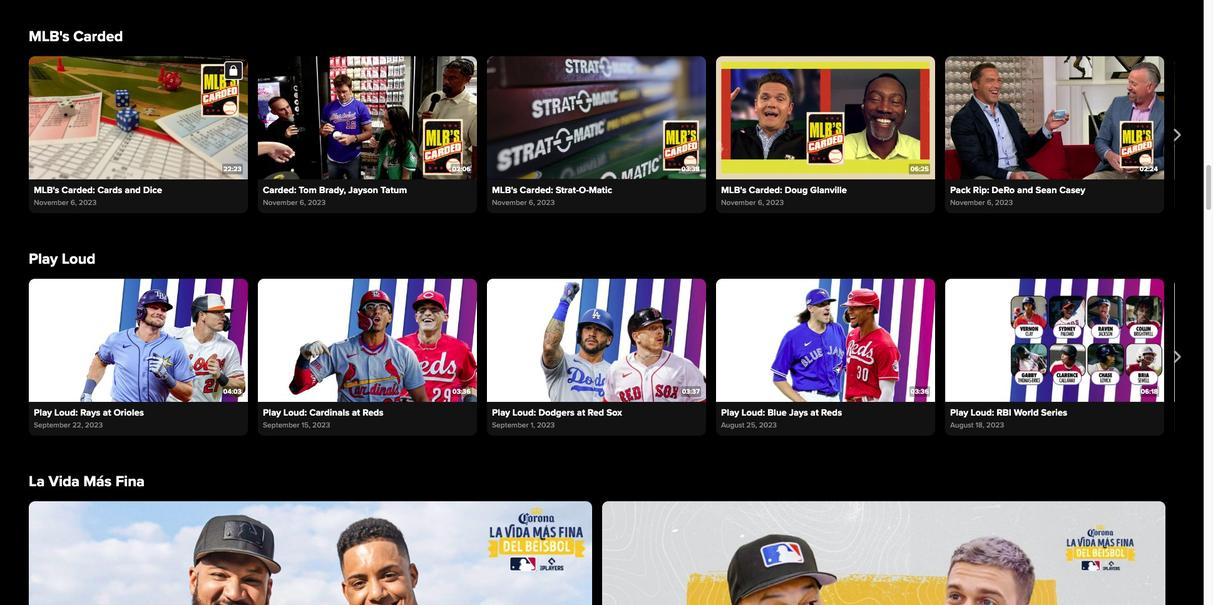 Task type: locate. For each thing, give the bounding box(es) containing it.
2 at from the left
[[352, 407, 360, 419]]

play left loud
[[29, 250, 58, 269]]

world
[[1014, 407, 1039, 419]]

03:36
[[452, 388, 471, 396], [911, 388, 929, 396]]

mlb's inside mlb's carded: strat-o-matic november 6, 2023
[[492, 185, 517, 196]]

5 loud: from the left
[[971, 407, 994, 419]]

august left the 25, at bottom right
[[721, 421, 745, 431]]

november inside 'mlb's carded: cards and dice november 6, 2023'
[[34, 198, 69, 208]]

and inside 'mlb's carded: cards and dice november 6, 2023'
[[125, 185, 141, 196]]

september left the '1,'
[[492, 421, 529, 431]]

play inside play loud: rbi world series august 18, 2023
[[950, 407, 968, 419]]

carded: left strat-
[[520, 185, 553, 196]]

tom
[[299, 185, 317, 196]]

loud: inside play loud: rbi world series august 18, 2023
[[971, 407, 994, 419]]

2023
[[79, 198, 96, 208], [308, 198, 326, 208], [537, 198, 555, 208], [766, 198, 784, 208], [995, 198, 1013, 208], [85, 421, 103, 431], [312, 421, 330, 431], [537, 421, 555, 431], [759, 421, 777, 431], [986, 421, 1004, 431]]

november inside carded: tom brady, jayson tatum november 6, 2023
[[263, 198, 298, 208]]

1 november from the left
[[34, 198, 69, 208]]

22,
[[72, 421, 83, 431]]

1 horizontal spatial 03:36
[[911, 388, 929, 396]]

rays
[[80, 407, 100, 419]]

5 november from the left
[[950, 198, 985, 208]]

5 6, from the left
[[987, 198, 993, 208]]

at for rays
[[103, 407, 111, 419]]

0 horizontal spatial reds
[[363, 407, 384, 419]]

jayson
[[348, 185, 378, 196]]

6, inside 'mlb's carded: cards and dice november 6, 2023'
[[71, 198, 77, 208]]

september inside play loud: rays at orioles september 22, 2023
[[34, 421, 71, 431]]

1 reds from the left
[[363, 407, 384, 419]]

and for dice
[[125, 185, 141, 196]]

play for play loud: dodgers at red sox september 1, 2023
[[492, 407, 510, 419]]

august
[[721, 421, 745, 431], [950, 421, 974, 431]]

6,
[[71, 198, 77, 208], [300, 198, 306, 208], [529, 198, 535, 208], [758, 198, 764, 208], [987, 198, 993, 208]]

and left 'dice'
[[125, 185, 141, 196]]

september left 15,
[[263, 421, 300, 431]]

1 horizontal spatial august
[[950, 421, 974, 431]]

doug
[[785, 185, 808, 196]]

2 reds from the left
[[821, 407, 842, 419]]

september inside play loud: cardinals at reds september 15, 2023
[[263, 421, 300, 431]]

6, inside carded: tom brady, jayson tatum november 6, 2023
[[300, 198, 306, 208]]

1 august from the left
[[721, 421, 745, 431]]

2 august from the left
[[950, 421, 974, 431]]

sean
[[1036, 185, 1057, 196]]

2023 inside carded: tom brady, jayson tatum november 6, 2023
[[308, 198, 326, 208]]

6, for cards
[[71, 198, 77, 208]]

3 september from the left
[[492, 421, 529, 431]]

carded: left the 'doug'
[[749, 185, 782, 196]]

4 november from the left
[[721, 198, 756, 208]]

3 november from the left
[[492, 198, 527, 208]]

mlb's for mlb's carded: strat-o-matic november 6, 2023
[[492, 185, 517, 196]]

1 and from the left
[[125, 185, 141, 196]]

play loud: blue jays at reds august 25, 2023
[[721, 407, 842, 431]]

mlb's carded: doug glanville image
[[716, 56, 935, 180]]

play left dodgers
[[492, 407, 510, 419]]

la
[[29, 473, 45, 491]]

mlb's for mlb's carded
[[29, 28, 69, 46]]

1 carded: from the left
[[62, 185, 95, 196]]

loud: inside play loud: rays at orioles september 22, 2023
[[54, 407, 78, 419]]

2 horizontal spatial september
[[492, 421, 529, 431]]

play inside 'play loud: blue jays at reds august 25, 2023'
[[721, 407, 739, 419]]

06:18
[[1141, 388, 1158, 396]]

play left rbi at bottom right
[[950, 407, 968, 419]]

6, inside 'mlb's carded: doug glanville november 6, 2023'
[[758, 198, 764, 208]]

más
[[83, 473, 112, 491]]

1 loud: from the left
[[54, 407, 78, 419]]

loud: up the '1,'
[[513, 407, 536, 419]]

3 loud: from the left
[[513, 407, 536, 419]]

pack
[[950, 185, 971, 196]]

august inside 'play loud: blue jays at reds august 25, 2023'
[[721, 421, 745, 431]]

carded: left the tom
[[263, 185, 296, 196]]

play left the cardinals
[[263, 407, 281, 419]]

loud: inside "play loud: dodgers at red sox september 1, 2023"
[[513, 407, 536, 419]]

and left sean
[[1017, 185, 1033, 196]]

sox
[[607, 407, 622, 419]]

september left 22,
[[34, 421, 71, 431]]

3 6, from the left
[[529, 198, 535, 208]]

loud: for rbi
[[971, 407, 994, 419]]

at left red
[[577, 407, 585, 419]]

1,
[[531, 421, 535, 431]]

02:06
[[452, 165, 471, 173]]

6, inside mlb's carded: strat-o-matic november 6, 2023
[[529, 198, 535, 208]]

casey
[[1059, 185, 1085, 196]]

0 horizontal spatial 03:36
[[452, 388, 471, 396]]

2023 inside "play loud: dodgers at red sox september 1, 2023"
[[537, 421, 555, 431]]

carded:
[[62, 185, 95, 196], [263, 185, 296, 196], [520, 185, 553, 196], [749, 185, 782, 196]]

2 and from the left
[[1017, 185, 1033, 196]]

1 september from the left
[[34, 421, 71, 431]]

play inside play loud: rays at orioles september 22, 2023
[[34, 407, 52, 419]]

2 september from the left
[[263, 421, 300, 431]]

2023 inside pack rip: dero and sean casey november 6, 2023
[[995, 198, 1013, 208]]

1 at from the left
[[103, 407, 111, 419]]

dodgers
[[538, 407, 575, 419]]

2 carded: from the left
[[263, 185, 296, 196]]

play for play loud: rays at orioles september 22, 2023
[[34, 407, 52, 419]]

2023 inside mlb's carded: strat-o-matic november 6, 2023
[[537, 198, 555, 208]]

november inside 'mlb's carded: doug glanville november 6, 2023'
[[721, 198, 756, 208]]

1 6, from the left
[[71, 198, 77, 208]]

4 6, from the left
[[758, 198, 764, 208]]

2 03:36 from the left
[[911, 388, 929, 396]]

at inside play loud: cardinals at reds september 15, 2023
[[352, 407, 360, 419]]

loud: up 15,
[[283, 407, 307, 419]]

3 carded: from the left
[[520, 185, 553, 196]]

play inside "play loud: dodgers at red sox september 1, 2023"
[[492, 407, 510, 419]]

1 horizontal spatial september
[[263, 421, 300, 431]]

1 03:36 from the left
[[452, 388, 471, 396]]

mlb's inside 'mlb's carded: doug glanville november 6, 2023'
[[721, 185, 747, 196]]

orioles
[[114, 407, 144, 419]]

vida
[[49, 473, 80, 491]]

at
[[103, 407, 111, 419], [352, 407, 360, 419], [577, 407, 585, 419], [811, 407, 819, 419]]

play inside play loud: cardinals at reds september 15, 2023
[[263, 407, 281, 419]]

play
[[29, 250, 58, 269], [34, 407, 52, 419], [263, 407, 281, 419], [492, 407, 510, 419], [721, 407, 739, 419], [950, 407, 968, 419]]

august inside play loud: rbi world series august 18, 2023
[[950, 421, 974, 431]]

and for sean
[[1017, 185, 1033, 196]]

play left the blue
[[721, 407, 739, 419]]

3 at from the left
[[577, 407, 585, 419]]

4 loud: from the left
[[742, 407, 765, 419]]

august left 18,
[[950, 421, 974, 431]]

reds right jays
[[821, 407, 842, 419]]

4 carded: from the left
[[749, 185, 782, 196]]

loud: for rays
[[54, 407, 78, 419]]

reds
[[363, 407, 384, 419], [821, 407, 842, 419]]

november inside mlb's carded: strat-o-matic november 6, 2023
[[492, 198, 527, 208]]

september inside "play loud: dodgers at red sox september 1, 2023"
[[492, 421, 529, 431]]

at inside "play loud: dodgers at red sox september 1, 2023"
[[577, 407, 585, 419]]

4 at from the left
[[811, 407, 819, 419]]

play loud: cardinals at reds image
[[258, 279, 477, 402]]

at right jays
[[811, 407, 819, 419]]

la vida más fina
[[29, 473, 145, 491]]

and inside pack rip: dero and sean casey november 6, 2023
[[1017, 185, 1033, 196]]

25,
[[747, 421, 757, 431]]

0 horizontal spatial september
[[34, 421, 71, 431]]

1 horizontal spatial and
[[1017, 185, 1033, 196]]

mlb's inside 'mlb's carded: cards and dice november 6, 2023'
[[34, 185, 59, 196]]

0 horizontal spatial and
[[125, 185, 141, 196]]

loud: inside play loud: cardinals at reds september 15, 2023
[[283, 407, 307, 419]]

carded: inside 'mlb's carded: cards and dice november 6, 2023'
[[62, 185, 95, 196]]

0 horizontal spatial august
[[721, 421, 745, 431]]

reds right the cardinals
[[363, 407, 384, 419]]

1 horizontal spatial reds
[[821, 407, 842, 419]]

mlb's
[[29, 28, 69, 46], [34, 185, 59, 196], [492, 185, 517, 196], [721, 185, 747, 196]]

september
[[34, 421, 71, 431], [263, 421, 300, 431], [492, 421, 529, 431]]

at inside play loud: rays at orioles september 22, 2023
[[103, 407, 111, 419]]

play for play loud: blue jays at reds august 25, 2023
[[721, 407, 739, 419]]

brady,
[[319, 185, 346, 196]]

loud: up 22,
[[54, 407, 78, 419]]

6, for strat-
[[529, 198, 535, 208]]

rip:
[[973, 185, 989, 196]]

mlb's for mlb's carded: cards and dice november 6, 2023
[[34, 185, 59, 196]]

at right rays
[[103, 407, 111, 419]]

and
[[125, 185, 141, 196], [1017, 185, 1033, 196]]

loud: inside 'play loud: blue jays at reds august 25, 2023'
[[742, 407, 765, 419]]

play loud: rays at tigers image
[[1174, 279, 1213, 402]]

september for play loud: cardinals at reds
[[263, 421, 300, 431]]

03:37
[[682, 388, 700, 396]]

2 loud: from the left
[[283, 407, 307, 419]]

blue
[[768, 407, 787, 419]]

reds inside 'play loud: blue jays at reds august 25, 2023'
[[821, 407, 842, 419]]

at right the cardinals
[[352, 407, 360, 419]]

cards
[[97, 185, 122, 196]]

play left rays
[[34, 407, 52, 419]]

november
[[34, 198, 69, 208], [263, 198, 298, 208], [492, 198, 527, 208], [721, 198, 756, 208], [950, 198, 985, 208]]

2 november from the left
[[263, 198, 298, 208]]

play loud: dodgers at red sox image
[[487, 279, 706, 402]]

loud: up 18,
[[971, 407, 994, 419]]

carded: for mlb's carded: cards and dice
[[62, 185, 95, 196]]

carded: left cards
[[62, 185, 95, 196]]

play loud
[[29, 250, 95, 269]]

03:36 for play loud: blue jays at reds
[[911, 388, 929, 396]]

carded: inside mlb's carded: strat-o-matic november 6, 2023
[[520, 185, 553, 196]]

03:36 for play loud: cardinals at reds
[[452, 388, 471, 396]]

loud: up the 25, at bottom right
[[742, 407, 765, 419]]

2 6, from the left
[[300, 198, 306, 208]]

loud:
[[54, 407, 78, 419], [283, 407, 307, 419], [513, 407, 536, 419], [742, 407, 765, 419], [971, 407, 994, 419]]

carded: inside 'mlb's carded: doug glanville november 6, 2023'
[[749, 185, 782, 196]]



Task type: vqa. For each thing, say whether or not it's contained in the screenshot.
Downloadable Schedule link corresponding to Tigers
no



Task type: describe. For each thing, give the bounding box(es) containing it.
mlb's for mlb's carded: doug glanville november 6, 2023
[[721, 185, 747, 196]]

15,
[[302, 421, 311, 431]]

reds inside play loud: cardinals at reds september 15, 2023
[[363, 407, 384, 419]]

06:25
[[910, 165, 929, 173]]

november inside pack rip: dero and sean casey november 6, 2023
[[950, 198, 985, 208]]

november for carded: tom brady, jayson tatum
[[263, 198, 298, 208]]

red
[[588, 407, 604, 419]]

pack rip: dero and sean casey image
[[945, 56, 1164, 180]]

strat-
[[556, 185, 579, 196]]

18,
[[976, 421, 985, 431]]

22:23
[[223, 165, 242, 173]]

play loud: dodgers at red sox september 1, 2023
[[492, 407, 622, 431]]

at for dodgers
[[577, 407, 585, 419]]

jays
[[789, 407, 808, 419]]

play loud: rbi world series august 18, 2023
[[950, 407, 1067, 431]]

03:38
[[682, 165, 700, 173]]

carded: tom brady, jayson tatum november 6, 2023
[[263, 185, 407, 208]]

play loud: rays at orioles image
[[29, 279, 248, 402]]

mlb's carded: cards and dice image
[[29, 56, 248, 180]]

play loud: rays at orioles september 22, 2023
[[34, 407, 144, 431]]

carded: inside carded: tom brady, jayson tatum november 6, 2023
[[263, 185, 296, 196]]

04:03
[[223, 388, 242, 396]]

dice
[[143, 185, 162, 196]]

series
[[1041, 407, 1067, 419]]

rbi
[[997, 407, 1012, 419]]

play for play loud
[[29, 250, 58, 269]]

6, for brady,
[[300, 198, 306, 208]]

play loud: rbi world series image
[[945, 279, 1164, 402]]

carded: tom brady, jayson tatum image
[[258, 56, 477, 180]]

carded: for mlb's carded: doug glanville
[[749, 185, 782, 196]]

2023 inside play loud: cardinals at reds september 15, 2023
[[312, 421, 330, 431]]

2023 inside 'play loud: blue jays at reds august 25, 2023'
[[759, 421, 777, 431]]

dero
[[992, 185, 1015, 196]]

matic
[[589, 185, 612, 196]]

2023 inside 'mlb's carded: doug glanville november 6, 2023'
[[766, 198, 784, 208]]

loud: for cardinals
[[283, 407, 307, 419]]

play for play loud: rbi world series august 18, 2023
[[950, 407, 968, 419]]

november for mlb's carded: strat-o-matic
[[492, 198, 527, 208]]

o-
[[579, 185, 589, 196]]

play for play loud: cardinals at reds september 15, 2023
[[263, 407, 281, 419]]

carded: for mlb's carded: strat-o-matic
[[520, 185, 553, 196]]

carded
[[73, 28, 123, 46]]

november for mlb's carded: cards and dice
[[34, 198, 69, 208]]

mlb's carded: cards and dice november 6, 2023
[[34, 185, 162, 208]]

carded: an epic strat battle image
[[1174, 56, 1213, 180]]

loud: for blue
[[742, 407, 765, 419]]

6, inside pack rip: dero and sean casey november 6, 2023
[[987, 198, 993, 208]]

tatum
[[381, 185, 407, 196]]

play loud: cardinals at reds september 15, 2023
[[263, 407, 384, 431]]

02:24
[[1140, 165, 1158, 173]]

mlb's carded: strat-o-matic image
[[487, 56, 706, 180]]

fina
[[115, 473, 145, 491]]

play loud: blue jays at reds image
[[716, 279, 935, 402]]

at for cardinals
[[352, 407, 360, 419]]

at inside 'play loud: blue jays at reds august 25, 2023'
[[811, 407, 819, 419]]

2023 inside play loud: rays at orioles september 22, 2023
[[85, 421, 103, 431]]

mlb's carded: strat-o-matic november 6, 2023
[[492, 185, 612, 208]]

loud
[[62, 250, 95, 269]]

september for play loud: rays at orioles
[[34, 421, 71, 431]]

cardinals
[[309, 407, 350, 419]]

loud: for dodgers
[[513, 407, 536, 419]]

glanville
[[810, 185, 847, 196]]

pack rip: dero and sean casey november 6, 2023
[[950, 185, 1085, 208]]

mlb's carded
[[29, 28, 123, 46]]

2023 inside play loud: rbi world series august 18, 2023
[[986, 421, 1004, 431]]

2023 inside 'mlb's carded: cards and dice november 6, 2023'
[[79, 198, 96, 208]]

mlb's carded: doug glanville november 6, 2023
[[721, 185, 847, 208]]



